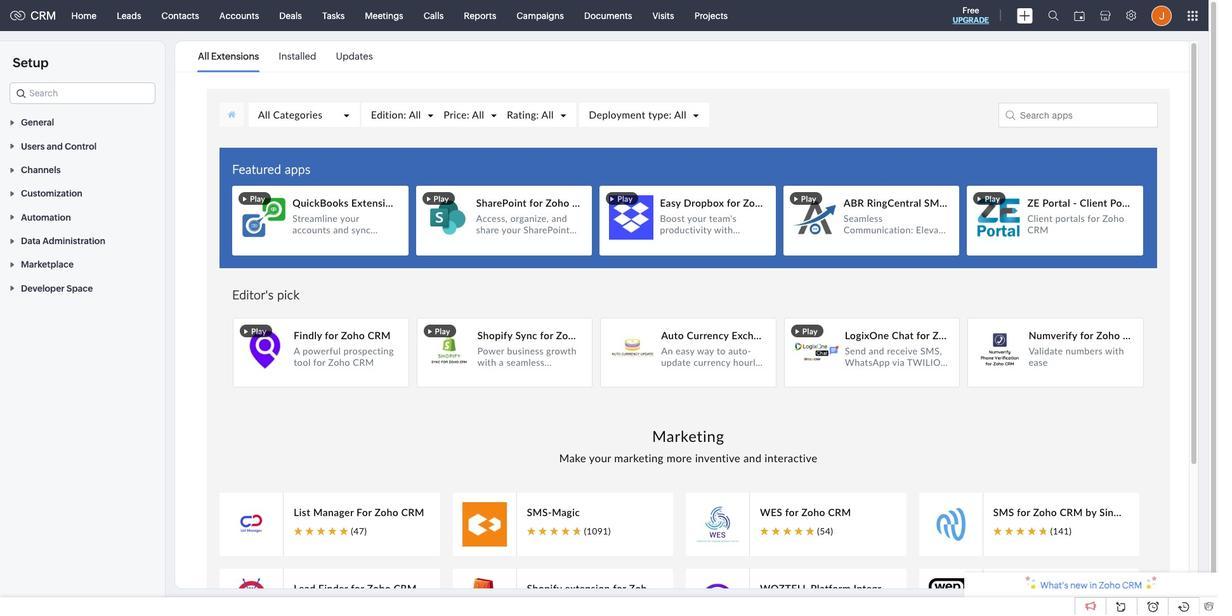 Task type: vqa. For each thing, say whether or not it's contained in the screenshot.
Updates link
yes



Task type: locate. For each thing, give the bounding box(es) containing it.
1 vertical spatial crm
[[1122, 580, 1142, 591]]

all extensions
[[198, 51, 259, 62]]

meetings
[[365, 10, 403, 21]]

crm left home at the left top of the page
[[30, 9, 56, 22]]

profile element
[[1144, 0, 1179, 31]]

search image
[[1048, 10, 1059, 21]]

0 vertical spatial crm
[[30, 9, 56, 22]]

contacts
[[162, 10, 199, 21]]

new
[[1070, 580, 1088, 591]]

meetings link
[[355, 0, 413, 31]]

what's new in zoho crm
[[1040, 580, 1142, 591]]

free upgrade
[[953, 6, 989, 25]]

general
[[21, 118, 54, 128]]

create menu image
[[1017, 8, 1033, 23]]

data administration
[[21, 236, 105, 246]]

visits
[[652, 10, 674, 21]]

documents link
[[574, 0, 642, 31]]

setup
[[13, 55, 49, 70]]

automation
[[21, 212, 71, 223]]

home
[[71, 10, 97, 21]]

crm right zoho
[[1122, 580, 1142, 591]]

in
[[1090, 580, 1097, 591]]

create menu element
[[1009, 0, 1040, 31]]

zoho
[[1099, 580, 1120, 591]]

0 horizontal spatial crm
[[30, 9, 56, 22]]

and
[[47, 141, 63, 151]]

installed link
[[279, 42, 316, 71]]

profile image
[[1151, 5, 1172, 26]]

projects link
[[684, 0, 738, 31]]

None field
[[10, 82, 155, 104]]

contacts link
[[151, 0, 209, 31]]

users and control button
[[0, 134, 165, 158]]

calendar image
[[1074, 10, 1085, 21]]

all extensions link
[[198, 42, 259, 71]]

calls
[[424, 10, 444, 21]]

control
[[65, 141, 97, 151]]

space
[[67, 283, 93, 294]]

automation button
[[0, 205, 165, 229]]

developer
[[21, 283, 65, 294]]

general button
[[0, 110, 165, 134]]

deals link
[[269, 0, 312, 31]]

data administration button
[[0, 229, 165, 253]]

extensions
[[211, 51, 259, 62]]

free
[[963, 6, 979, 15]]

developer space button
[[0, 276, 165, 300]]

1 horizontal spatial crm
[[1122, 580, 1142, 591]]

crm
[[30, 9, 56, 22], [1122, 580, 1142, 591]]

channels
[[21, 165, 61, 175]]



Task type: describe. For each thing, give the bounding box(es) containing it.
users
[[21, 141, 45, 151]]

projects
[[694, 10, 728, 21]]

reports
[[464, 10, 496, 21]]

installed
[[279, 51, 316, 62]]

users and control
[[21, 141, 97, 151]]

updates
[[336, 51, 373, 62]]

crm link
[[10, 9, 56, 22]]

customization
[[21, 189, 82, 199]]

what's
[[1040, 580, 1068, 591]]

campaigns
[[517, 10, 564, 21]]

calls link
[[413, 0, 454, 31]]

data
[[21, 236, 41, 246]]

marketplace
[[21, 260, 74, 270]]

accounts
[[219, 10, 259, 21]]

all
[[198, 51, 209, 62]]

search element
[[1040, 0, 1066, 31]]

tasks
[[322, 10, 345, 21]]

reports link
[[454, 0, 506, 31]]

channels button
[[0, 158, 165, 181]]

marketplace button
[[0, 253, 165, 276]]

developer space
[[21, 283, 93, 294]]

accounts link
[[209, 0, 269, 31]]

tasks link
[[312, 0, 355, 31]]

upgrade
[[953, 16, 989, 25]]

what's new in zoho crm link
[[964, 573, 1218, 598]]

updates link
[[336, 42, 373, 71]]

Search text field
[[10, 83, 155, 103]]

home link
[[61, 0, 107, 31]]

customization button
[[0, 181, 165, 205]]

documents
[[584, 10, 632, 21]]

leads link
[[107, 0, 151, 31]]

deals
[[279, 10, 302, 21]]

campaigns link
[[506, 0, 574, 31]]

leads
[[117, 10, 141, 21]]

visits link
[[642, 0, 684, 31]]

administration
[[42, 236, 105, 246]]



